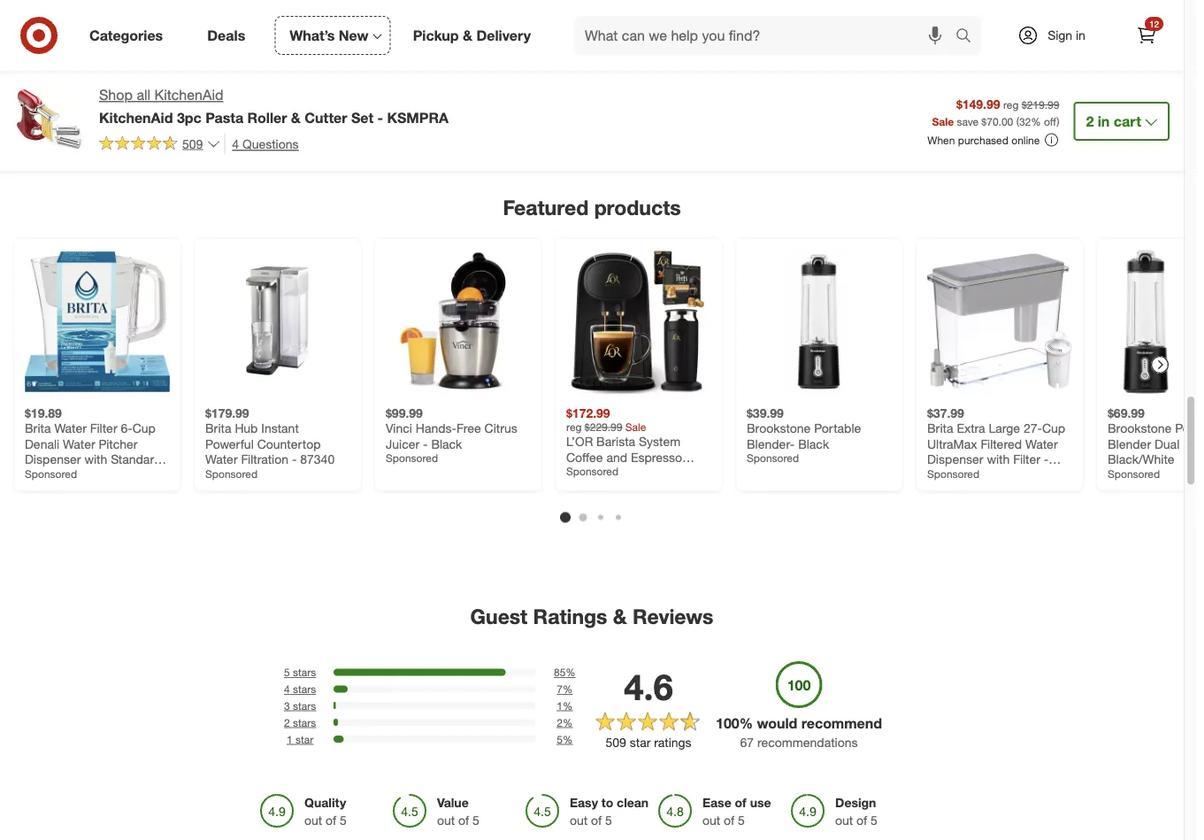 Task type: locate. For each thing, give the bounding box(es) containing it.
2 stars from the top
[[293, 682, 316, 696]]

star left ratings
[[630, 734, 651, 750]]

dispenser down $19.89
[[25, 451, 81, 467]]

509 for 509
[[182, 136, 203, 151]]

of down quality
[[326, 812, 337, 828]]

12 link
[[1128, 16, 1167, 55]]

1 vertical spatial reg
[[567, 420, 582, 434]]

2 down the 1 %
[[557, 716, 563, 729]]

4 out from the left
[[703, 812, 721, 828]]

out inside the value out of 5
[[437, 812, 455, 828]]

0 vertical spatial 509
[[182, 136, 203, 151]]

reg inside "$149.99 reg $219.99 sale save $ 70.00 ( 32 % off )"
[[1004, 98, 1019, 111]]

$172.99
[[567, 405, 610, 420]]

brita inside $19.89 brita water filter 6-cup denali water pitcher dispenser with standard water filter - white
[[25, 420, 51, 436]]

filter down 27-
[[1014, 451, 1041, 467]]

2 with from the left
[[987, 451, 1010, 467]]

kitchenaid down all
[[99, 109, 173, 126]]

0 horizontal spatial 4
[[232, 136, 239, 151]]

1 out from the left
[[305, 812, 322, 828]]

stars for 4 stars
[[293, 682, 316, 696]]

out down design
[[836, 812, 854, 828]]

deals link
[[192, 16, 268, 55]]

(
[[1017, 114, 1020, 128]]

509 down 3pc
[[182, 136, 203, 151]]

0 horizontal spatial cup
[[132, 420, 156, 436]]

1 with from the left
[[84, 451, 107, 467]]

1 horizontal spatial brita
[[205, 420, 231, 436]]

% left off
[[1031, 114, 1042, 128]]

1 vertical spatial &
[[291, 109, 301, 126]]

$219.99
[[1022, 98, 1060, 111]]

brita for brita hub instant powerful countertop water filtration - 87340
[[205, 420, 231, 436]]

% up the 67
[[740, 715, 753, 732]]

featured
[[503, 195, 589, 220]]

water down hub
[[205, 451, 238, 467]]

filter left white
[[61, 467, 88, 482]]

brookstone portable blender- black image
[[747, 249, 892, 394]]

$172.99 reg $229.99 sale
[[567, 405, 646, 434]]

1 vertical spatial 1
[[287, 732, 293, 746]]

0 horizontal spatial brita
[[25, 420, 51, 436]]

black right juicer at the bottom left
[[431, 436, 462, 451]]

& right roller in the left top of the page
[[291, 109, 301, 126]]

1 vertical spatial in
[[1098, 112, 1110, 130]]

dispenser inside $19.89 brita water filter 6-cup denali water pitcher dispenser with standard water filter - white
[[25, 451, 81, 467]]

kitchenaid
[[154, 86, 223, 104], [99, 109, 173, 126]]

brita left extra
[[928, 420, 954, 436]]

509 inside '509' link
[[182, 136, 203, 151]]

1 vertical spatial kitchenaid
[[99, 109, 173, 126]]

citrus
[[485, 420, 518, 436]]

3 stars from the top
[[293, 699, 316, 712]]

sponsored inside $69.99 brookstone port sponsored
[[1108, 467, 1161, 480]]

pitcher
[[99, 436, 138, 451]]

1 horizontal spatial reg
[[1004, 98, 1019, 111]]

black right blender-
[[799, 436, 830, 451]]

brookstone portable blender dual pack - black/white image
[[1108, 249, 1198, 394]]

85
[[554, 666, 566, 679]]

85 %
[[554, 666, 576, 679]]

of down design
[[857, 812, 868, 828]]

in right sign
[[1076, 27, 1086, 43]]

filter inside $37.99 brita extra large 27-cup ultramax filtered water dispenser with filter - gray
[[1014, 451, 1041, 467]]

0 horizontal spatial &
[[291, 109, 301, 126]]

0 horizontal spatial in
[[1076, 27, 1086, 43]]

sale right $229.99
[[626, 420, 646, 434]]

2
[[1086, 112, 1094, 130], [284, 716, 290, 729], [557, 716, 563, 729]]

when
[[928, 133, 956, 146]]

out down ease at the bottom right of page
[[703, 812, 721, 828]]

1 dispenser from the left
[[25, 451, 81, 467]]

1
[[557, 699, 563, 712], [287, 732, 293, 746]]

1 for 1 star
[[287, 732, 293, 746]]

% up the 1 %
[[563, 682, 573, 696]]

2 for 2 %
[[557, 716, 563, 729]]

4 stars from the top
[[293, 716, 316, 729]]

of down "to"
[[591, 812, 602, 828]]

sponsored down the $39.99
[[747, 451, 800, 465]]

509 right 5 %
[[606, 734, 627, 750]]

brita inside $37.99 brita extra large 27-cup ultramax filtered water dispenser with filter - gray
[[928, 420, 954, 436]]

reg left $229.99
[[567, 420, 582, 434]]

image of kitchenaid 3pc pasta roller & cutter set - ksmpra image
[[14, 85, 85, 156]]

brookstone left port
[[1108, 420, 1172, 436]]

5 inside easy to clean out of 5
[[606, 812, 612, 828]]

reg for $172.99
[[567, 420, 582, 434]]

purchased
[[959, 133, 1009, 146]]

pickup
[[413, 27, 459, 44]]

4
[[232, 136, 239, 151], [284, 682, 290, 696]]

cup up standard
[[132, 420, 156, 436]]

1 vertical spatial 509
[[606, 734, 627, 750]]

% inside 100 % would recommend 67 recommendations
[[740, 715, 753, 732]]

l'or barista system coffee and espresso machine with milk frother and 20 capsules image
[[567, 249, 712, 394]]

star for 509
[[630, 734, 651, 750]]

0 vertical spatial 1
[[557, 699, 563, 712]]

stars up 1 star
[[293, 716, 316, 729]]

% down the 1 %
[[563, 716, 573, 729]]

1 horizontal spatial 1
[[557, 699, 563, 712]]

out down value
[[437, 812, 455, 828]]

large
[[989, 420, 1021, 436]]

1 horizontal spatial in
[[1098, 112, 1110, 130]]

with inside $37.99 brita extra large 27-cup ultramax filtered water dispenser with filter - gray
[[987, 451, 1010, 467]]

countertop
[[257, 436, 321, 451]]

dispenser down extra
[[928, 451, 984, 467]]

1 vertical spatial 4
[[284, 682, 290, 696]]

$149.99
[[957, 96, 1001, 111]]

5 inside design out of 5
[[871, 812, 878, 828]]

black inside $39.99 brookstone portable blender- black sponsored
[[799, 436, 830, 451]]

1 down 7
[[557, 699, 563, 712]]

0 vertical spatial 4
[[232, 136, 239, 151]]

1 stars from the top
[[293, 666, 316, 679]]

cup right large
[[1043, 420, 1066, 436]]

brookstone inside $69.99 brookstone port sponsored
[[1108, 420, 1172, 436]]

stars up 4 stars
[[293, 666, 316, 679]]

star down 2 stars
[[296, 732, 314, 746]]

0 horizontal spatial dispenser
[[25, 451, 81, 467]]

reg up "("
[[1004, 98, 1019, 111]]

water right "denali"
[[63, 436, 95, 451]]

of inside design out of 5
[[857, 812, 868, 828]]

sale for $149.99
[[933, 114, 954, 128]]

32
[[1020, 114, 1031, 128]]

& inside the shop all kitchenaid kitchenaid 3pc pasta roller & cutter set - ksmpra
[[291, 109, 301, 126]]

pasta
[[206, 109, 244, 126]]

5 %
[[557, 732, 573, 746]]

water right large
[[1026, 436, 1058, 451]]

0 horizontal spatial brookstone
[[747, 420, 811, 436]]

design out of 5
[[836, 795, 878, 828]]

brita left pitcher
[[25, 420, 51, 436]]

ratings
[[654, 734, 692, 750]]

brookstone inside $39.99 brookstone portable blender- black sponsored
[[747, 420, 811, 436]]

0 horizontal spatial 509
[[182, 136, 203, 151]]

guest
[[471, 604, 528, 629]]

-
[[378, 109, 383, 126], [423, 436, 428, 451], [292, 451, 297, 467], [1044, 451, 1049, 467], [91, 467, 96, 482]]

2 cup from the left
[[1043, 420, 1066, 436]]

brookstone left portable on the bottom right of the page
[[747, 420, 811, 436]]

- left 87340
[[292, 451, 297, 467]]

reg inside '$172.99 reg $229.99 sale'
[[567, 420, 582, 434]]

reg for $149.99
[[1004, 98, 1019, 111]]

out inside 'ease of use out of 5'
[[703, 812, 721, 828]]

easy to clean out of 5
[[570, 795, 649, 828]]

free
[[457, 420, 481, 436]]

1 cup from the left
[[132, 420, 156, 436]]

0 vertical spatial sale
[[933, 114, 954, 128]]

stars down 5 stars
[[293, 682, 316, 696]]

pickup & delivery link
[[398, 16, 553, 55]]

$149.99 reg $219.99 sale save $ 70.00 ( 32 % off )
[[933, 96, 1060, 128]]

shop
[[99, 86, 133, 104]]

% for 2
[[563, 716, 573, 729]]

categories
[[89, 27, 163, 44]]

1 vertical spatial sale
[[626, 420, 646, 434]]

out for quality out of 5
[[305, 812, 322, 828]]

with for water
[[84, 451, 107, 467]]

2 dispenser from the left
[[928, 451, 984, 467]]

1 horizontal spatial black
[[799, 436, 830, 451]]

new
[[339, 27, 369, 44]]

of inside quality out of 5
[[326, 812, 337, 828]]

1 horizontal spatial dispenser
[[928, 451, 984, 467]]

filter left 6-
[[90, 420, 117, 436]]

$39.99
[[747, 405, 784, 420]]

ratings
[[533, 604, 608, 629]]

1 horizontal spatial cup
[[1043, 420, 1066, 436]]

1 black from the left
[[431, 436, 462, 451]]

5 inside quality out of 5
[[340, 812, 347, 828]]

70.00
[[987, 114, 1014, 128]]

% inside "$149.99 reg $219.99 sale save $ 70.00 ( 32 % off )"
[[1031, 114, 1042, 128]]

stars for 2 stars
[[293, 716, 316, 729]]

cutter
[[305, 109, 347, 126]]

out for design out of 5
[[836, 812, 854, 828]]

1 down 2 stars
[[287, 732, 293, 746]]

sponsored down vinci on the left bottom of the page
[[386, 451, 438, 465]]

1 horizontal spatial star
[[630, 734, 651, 750]]

reg
[[1004, 98, 1019, 111], [567, 420, 582, 434]]

% for 100
[[740, 715, 753, 732]]

with
[[84, 451, 107, 467], [987, 451, 1010, 467]]

kitchenaid up 3pc
[[154, 86, 223, 104]]

out inside quality out of 5
[[305, 812, 322, 828]]

hub
[[235, 420, 258, 436]]

pickup & delivery
[[413, 27, 531, 44]]

2 down 3
[[284, 716, 290, 729]]

% up 7 %
[[566, 666, 576, 679]]

1 horizontal spatial 509
[[606, 734, 627, 750]]

of inside the value out of 5
[[459, 812, 469, 828]]

2 black from the left
[[799, 436, 830, 451]]

sponsored down "denali"
[[25, 467, 77, 480]]

0 horizontal spatial star
[[296, 732, 314, 746]]

0 horizontal spatial 1
[[287, 732, 293, 746]]

1 horizontal spatial &
[[463, 27, 473, 44]]

with down large
[[987, 451, 1010, 467]]

3 out from the left
[[570, 812, 588, 828]]

2 out from the left
[[437, 812, 455, 828]]

1 brita from the left
[[25, 420, 51, 436]]

in for 2
[[1098, 112, 1110, 130]]

in
[[1076, 27, 1086, 43], [1098, 112, 1110, 130]]

dispenser for gray
[[928, 451, 984, 467]]

stars
[[293, 666, 316, 679], [293, 682, 316, 696], [293, 699, 316, 712], [293, 716, 316, 729]]

stars down 4 stars
[[293, 699, 316, 712]]

2 horizontal spatial brita
[[928, 420, 954, 436]]

& right ratings
[[613, 604, 627, 629]]

% up 2 %
[[563, 699, 573, 712]]

1 horizontal spatial with
[[987, 451, 1010, 467]]

- left white
[[91, 467, 96, 482]]

$69.99
[[1108, 405, 1145, 420]]

2 brookstone from the left
[[1108, 420, 1172, 436]]

509 link
[[99, 134, 221, 155]]

2 horizontal spatial filter
[[1014, 451, 1041, 467]]

when purchased online
[[928, 133, 1040, 146]]

What can we help you find? suggestions appear below search field
[[575, 16, 960, 55]]

save
[[957, 114, 979, 128]]

out down quality
[[305, 812, 322, 828]]

& right pickup
[[463, 27, 473, 44]]

brita for brita extra large 27-cup ultramax filtered water dispenser with filter - gray
[[928, 420, 954, 436]]

% down 2 %
[[563, 732, 573, 746]]

67
[[740, 735, 754, 750]]

2 brita from the left
[[205, 420, 231, 436]]

1 horizontal spatial 2
[[557, 716, 563, 729]]

sponsored
[[386, 451, 438, 465], [747, 451, 800, 465], [567, 465, 619, 478], [25, 467, 77, 480], [205, 467, 258, 480], [928, 467, 980, 480], [1108, 467, 1161, 480]]

in left cart
[[1098, 112, 1110, 130]]

brita
[[25, 420, 51, 436], [205, 420, 231, 436], [928, 420, 954, 436]]

2 horizontal spatial 2
[[1086, 112, 1094, 130]]

cup inside $37.99 brita extra large 27-cup ultramax filtered water dispenser with filter - gray
[[1043, 420, 1066, 436]]

0 horizontal spatial black
[[431, 436, 462, 451]]

with inside $19.89 brita water filter 6-cup denali water pitcher dispenser with standard water filter - white
[[84, 451, 107, 467]]

dispenser inside $37.99 brita extra large 27-cup ultramax filtered water dispenser with filter - gray
[[928, 451, 984, 467]]

guest ratings & reviews
[[471, 604, 714, 629]]

0 horizontal spatial sale
[[626, 420, 646, 434]]

0 horizontal spatial reg
[[567, 420, 582, 434]]

0 vertical spatial &
[[463, 27, 473, 44]]

- inside $37.99 brita extra large 27-cup ultramax filtered water dispenser with filter - gray
[[1044, 451, 1049, 467]]

5 out from the left
[[836, 812, 854, 828]]

4 up 3
[[284, 682, 290, 696]]

$179.99
[[205, 405, 249, 420]]

1 horizontal spatial sale
[[933, 114, 954, 128]]

sponsored down the powerful
[[205, 467, 258, 480]]

cup inside $19.89 brita water filter 6-cup denali water pitcher dispenser with standard water filter - white
[[132, 420, 156, 436]]

instant
[[261, 420, 299, 436]]

sale inside "$149.99 reg $219.99 sale save $ 70.00 ( 32 % off )"
[[933, 114, 954, 128]]

all
[[137, 86, 151, 104]]

0 horizontal spatial 2
[[284, 716, 290, 729]]

ease of use out of 5
[[703, 795, 771, 828]]

1 horizontal spatial brookstone
[[1108, 420, 1172, 436]]

search
[[948, 28, 991, 46]]

sign in
[[1048, 27, 1086, 43]]

brita left hub
[[205, 420, 231, 436]]

0 vertical spatial in
[[1076, 27, 1086, 43]]

1 brookstone from the left
[[747, 420, 811, 436]]

4 down pasta
[[232, 136, 239, 151]]

27-
[[1024, 420, 1043, 436]]

5 stars
[[284, 666, 316, 679]]

509
[[182, 136, 203, 151], [606, 734, 627, 750]]

with left standard
[[84, 451, 107, 467]]

- inside $99.99 vinci hands-free citrus juicer - black sponsored
[[423, 436, 428, 451]]

- right filtered
[[1044, 451, 1049, 467]]

- right juicer at the bottom left
[[423, 436, 428, 451]]

sponsored down $69.99
[[1108, 467, 1161, 480]]

- right set
[[378, 109, 383, 126]]

brita inside $179.99 brita hub instant powerful countertop water filtration - 87340 sponsored
[[205, 420, 231, 436]]

3 brita from the left
[[928, 420, 954, 436]]

2 for 2 stars
[[284, 716, 290, 729]]

sale inside '$172.99 reg $229.99 sale'
[[626, 420, 646, 434]]

2 horizontal spatial &
[[613, 604, 627, 629]]

0 horizontal spatial with
[[84, 451, 107, 467]]

0 vertical spatial reg
[[1004, 98, 1019, 111]]

4 for 4 stars
[[284, 682, 290, 696]]

out for value out of 5
[[437, 812, 455, 828]]

of down value
[[459, 812, 469, 828]]

sale up 'when'
[[933, 114, 954, 128]]

2 right )
[[1086, 112, 1094, 130]]

5
[[284, 666, 290, 679], [557, 732, 563, 746], [340, 812, 347, 828], [473, 812, 480, 828], [606, 812, 612, 828], [738, 812, 745, 828], [871, 812, 878, 828]]

out down easy
[[570, 812, 588, 828]]

1 horizontal spatial 4
[[284, 682, 290, 696]]

out inside design out of 5
[[836, 812, 854, 828]]

standard
[[111, 451, 161, 467]]



Task type: describe. For each thing, give the bounding box(es) containing it.
search button
[[948, 16, 991, 58]]

blender-
[[747, 436, 795, 451]]

3 stars
[[284, 699, 316, 712]]

water inside $179.99 brita hub instant powerful countertop water filtration - 87340 sponsored
[[205, 451, 238, 467]]

white
[[99, 467, 131, 482]]

ease
[[703, 795, 732, 810]]

with for filtered
[[987, 451, 1010, 467]]

products
[[595, 195, 681, 220]]

black inside $99.99 vinci hands-free citrus juicer - black sponsored
[[431, 436, 462, 451]]

recommendations
[[758, 735, 858, 750]]

featured products
[[503, 195, 681, 220]]

sale for $172.99
[[626, 420, 646, 434]]

portable
[[815, 420, 861, 436]]

100
[[716, 715, 740, 732]]

roller
[[248, 109, 287, 126]]

brookstone for $69.99
[[1108, 420, 1172, 436]]

509 for 509 star ratings
[[606, 734, 627, 750]]

dispenser for filter
[[25, 451, 81, 467]]

brita water filter 6-cup denali water pitcher dispenser with standard water filter - white image
[[25, 249, 170, 394]]

set
[[351, 109, 374, 126]]

shop all kitchenaid kitchenaid 3pc pasta roller & cutter set - ksmpra
[[99, 86, 449, 126]]

0 vertical spatial kitchenaid
[[154, 86, 223, 104]]

2 in cart for kitchenaid 3pc pasta roller & cutter set - ksmpra element
[[1086, 112, 1142, 130]]

water left pitcher
[[54, 420, 87, 436]]

deals
[[207, 27, 245, 44]]

4 questions link
[[224, 134, 299, 154]]

quality
[[305, 795, 346, 810]]

sign in link
[[1003, 16, 1114, 55]]

ultramax
[[928, 436, 978, 451]]

6-
[[121, 420, 132, 436]]

1 %
[[557, 699, 573, 712]]

water down "denali"
[[25, 467, 57, 482]]

- inside $179.99 brita hub instant powerful countertop water filtration - 87340 sponsored
[[292, 451, 297, 467]]

online
[[1012, 133, 1040, 146]]

of left the use
[[735, 795, 747, 810]]

reviews
[[633, 604, 714, 629]]

7
[[557, 682, 563, 696]]

water inside $37.99 brita extra large 27-cup ultramax filtered water dispenser with filter - gray
[[1026, 436, 1058, 451]]

100 % would recommend 67 recommendations
[[716, 715, 883, 750]]

what's
[[290, 27, 335, 44]]

% for 7
[[563, 682, 573, 696]]

would
[[757, 715, 798, 732]]

sponsored down $229.99
[[567, 465, 619, 478]]

% for 85
[[566, 666, 576, 679]]

value
[[437, 795, 469, 810]]

1 for 1 %
[[557, 699, 563, 712]]

5 inside 'ease of use out of 5'
[[738, 812, 745, 828]]

off
[[1045, 114, 1057, 128]]

stars for 3 stars
[[293, 699, 316, 712]]

- inside the shop all kitchenaid kitchenaid 3pc pasta roller & cutter set - ksmpra
[[378, 109, 383, 126]]

extra
[[957, 420, 986, 436]]

sponsored inside $179.99 brita hub instant powerful countertop water filtration - 87340 sponsored
[[205, 467, 258, 480]]

out inside easy to clean out of 5
[[570, 812, 588, 828]]

$19.89
[[25, 405, 62, 420]]

powerful
[[205, 436, 254, 451]]

recommend
[[802, 715, 883, 732]]

$99.99 vinci hands-free citrus juicer - black sponsored
[[386, 405, 518, 465]]

gray
[[928, 467, 954, 482]]

brita for brita water filter 6-cup denali water pitcher dispenser with standard water filter - white
[[25, 420, 51, 436]]

87340
[[300, 451, 335, 467]]

$37.99
[[928, 405, 965, 420]]

value out of 5
[[437, 795, 480, 828]]

$19.89 brita water filter 6-cup denali water pitcher dispenser with standard water filter - white
[[25, 405, 161, 482]]

% for 1
[[563, 699, 573, 712]]

)
[[1057, 114, 1060, 128]]

2 vertical spatial &
[[613, 604, 627, 629]]

cart
[[1114, 112, 1142, 130]]

questions
[[243, 136, 299, 151]]

4.6
[[624, 665, 674, 708]]

filtration
[[241, 451, 289, 467]]

509 star ratings
[[606, 734, 692, 750]]

0 horizontal spatial filter
[[61, 467, 88, 482]]

2 for 2 in cart
[[1086, 112, 1094, 130]]

port
[[1176, 420, 1198, 436]]

1 star
[[287, 732, 314, 746]]

7 %
[[557, 682, 573, 696]]

brookstone for $39.99
[[747, 420, 811, 436]]

brita extra large 27-cup ultramax filtered water dispenser with filter - gray image
[[928, 249, 1073, 394]]

$179.99 brita hub instant powerful countertop water filtration - 87340 sponsored
[[205, 405, 335, 480]]

what's new link
[[275, 16, 391, 55]]

hands-
[[416, 420, 457, 436]]

denali
[[25, 436, 59, 451]]

of down ease at the bottom right of page
[[724, 812, 735, 828]]

star for 1
[[296, 732, 314, 746]]

$37.99 brita extra large 27-cup ultramax filtered water dispenser with filter - gray
[[928, 405, 1066, 482]]

design
[[836, 795, 877, 810]]

sponsored inside $99.99 vinci hands-free citrus juicer - black sponsored
[[386, 451, 438, 465]]

$229.99
[[585, 420, 623, 434]]

$39.99 brookstone portable blender- black sponsored
[[747, 405, 861, 465]]

sponsored down ultramax
[[928, 467, 980, 480]]

vinci
[[386, 420, 412, 436]]

use
[[750, 795, 771, 810]]

of inside easy to clean out of 5
[[591, 812, 602, 828]]

sign
[[1048, 27, 1073, 43]]

clean
[[617, 795, 649, 810]]

% for 5
[[563, 732, 573, 746]]

- inside $19.89 brita water filter 6-cup denali water pitcher dispenser with standard water filter - white
[[91, 467, 96, 482]]

vinci hands-free citrus juicer - black image
[[386, 249, 531, 394]]

brita hub instant powerful countertop water filtration - 87340 image
[[205, 249, 351, 394]]

juicer
[[386, 436, 420, 451]]

$69.99 brookstone port sponsored
[[1108, 405, 1198, 480]]

sponsored inside $39.99 brookstone portable blender- black sponsored
[[747, 451, 800, 465]]

$99.99
[[386, 405, 423, 420]]

12
[[1150, 18, 1160, 29]]

delivery
[[477, 27, 531, 44]]

in for sign
[[1076, 27, 1086, 43]]

& inside pickup & delivery link
[[463, 27, 473, 44]]

2 in cart
[[1086, 112, 1142, 130]]

cup for water
[[1043, 420, 1066, 436]]

1 horizontal spatial filter
[[90, 420, 117, 436]]

4 for 4 questions
[[232, 136, 239, 151]]

4 questions
[[232, 136, 299, 151]]

ksmpra
[[387, 109, 449, 126]]

stars for 5 stars
[[293, 666, 316, 679]]

2 %
[[557, 716, 573, 729]]

cup for pitcher
[[132, 420, 156, 436]]

5 inside the value out of 5
[[473, 812, 480, 828]]



Task type: vqa. For each thing, say whether or not it's contained in the screenshot.


